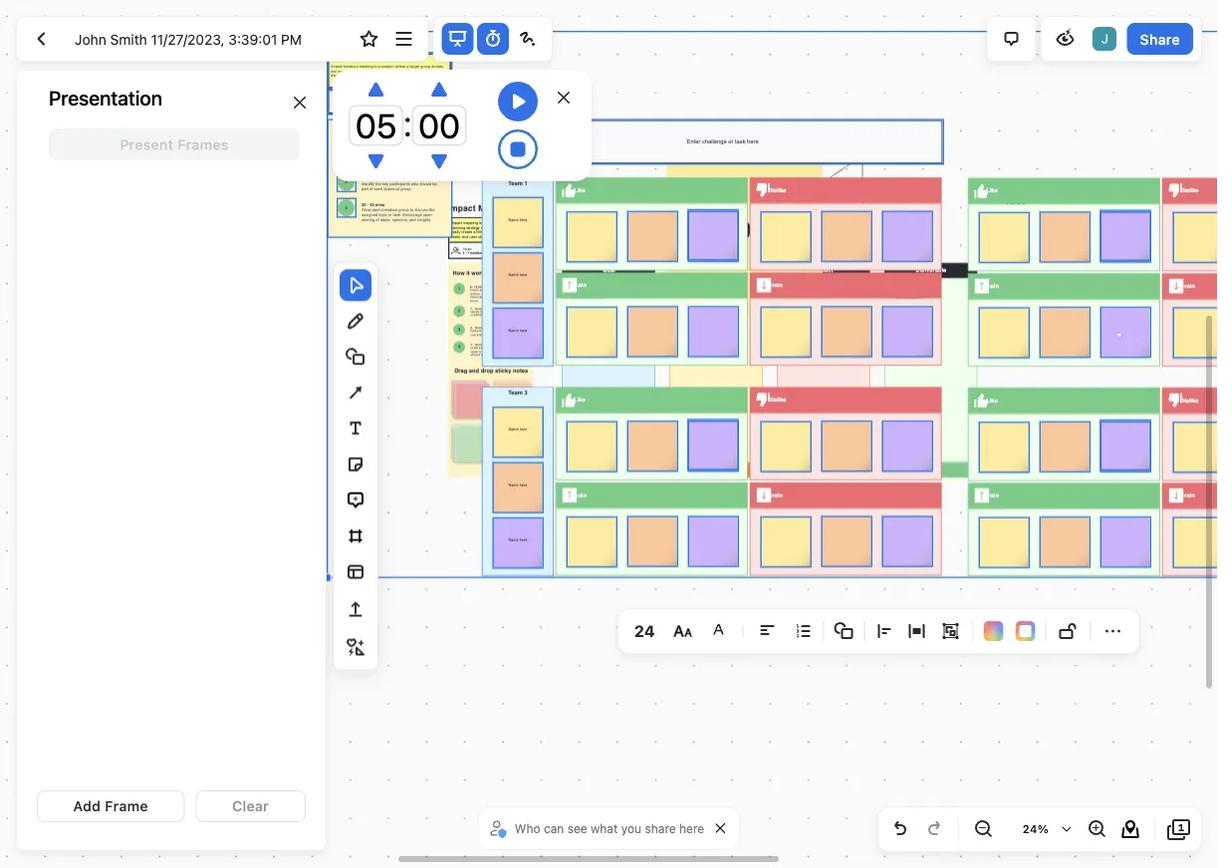 Task type: describe. For each thing, give the bounding box(es) containing it.
undo image
[[889, 818, 912, 842]]

see
[[567, 822, 587, 836]]

present image
[[446, 27, 470, 51]]

zoom in image
[[1085, 818, 1109, 842]]

all eyes on me image
[[1054, 27, 1078, 51]]

lock element
[[1053, 616, 1084, 648]]

%
[[1038, 823, 1049, 836]]

fill menu item
[[984, 622, 1004, 642]]

distribute image
[[905, 620, 929, 644]]

who can see what you share here button
[[487, 814, 709, 844]]

star this whiteboard image
[[357, 27, 381, 51]]

minute, stepper number field
[[349, 105, 403, 146]]

upload image
[[344, 598, 368, 622]]

align image
[[873, 620, 897, 644]]

increment seconds image
[[431, 80, 447, 98]]

Document name text field
[[60, 23, 350, 55]]

timer image
[[481, 27, 505, 51]]

list image
[[792, 620, 815, 644]]

who
[[515, 822, 540, 836]]

:
[[403, 100, 412, 144]]

share
[[645, 822, 676, 836]]

24 for 24 %
[[1023, 823, 1038, 836]]

stop image
[[498, 130, 538, 169]]

increment minute image
[[368, 80, 384, 98]]

decrement minute image
[[368, 153, 384, 171]]

zoom out image
[[971, 818, 995, 842]]

what
[[591, 822, 618, 836]]

add
[[73, 798, 101, 815]]

you
[[621, 822, 642, 836]]

templates image
[[344, 560, 368, 584]]

seconds, stepper number field
[[412, 105, 467, 146]]

pages image
[[1168, 818, 1191, 842]]

24 for 24
[[635, 622, 655, 641]]

shape image
[[832, 620, 856, 644]]



Task type: vqa. For each thing, say whether or not it's contained in the screenshot.
Undo Icon
yes



Task type: locate. For each thing, give the bounding box(es) containing it.
can
[[544, 822, 564, 836]]

1 horizontal spatial 24
[[1023, 823, 1038, 836]]

24
[[635, 622, 655, 641], [1023, 823, 1038, 836]]

laser image
[[516, 27, 540, 51]]

share button
[[1127, 23, 1193, 55]]

lock image
[[1056, 620, 1080, 644]]

more image
[[1101, 620, 1125, 644]]

0 horizontal spatial 24
[[635, 622, 655, 641]]

add frame button
[[37, 791, 185, 823]]

24 left format styles "image"
[[635, 622, 655, 641]]

dashboard image
[[29, 27, 53, 51]]

0 vertical spatial 24
[[635, 622, 655, 641]]

mini map image
[[1119, 818, 1143, 842]]

1 vertical spatial 24
[[1023, 823, 1038, 836]]

here
[[679, 822, 705, 836]]

text align image
[[756, 620, 780, 644]]

group image
[[939, 620, 963, 644]]

comment panel image
[[1000, 27, 1024, 51]]

who can see what you share here
[[515, 822, 705, 836]]

add frame
[[73, 798, 148, 815]]

group group
[[935, 616, 967, 648]]

more tools image
[[344, 636, 368, 660]]

presentation
[[49, 86, 162, 110]]

frame
[[105, 798, 148, 815]]

24 right zoom out icon
[[1023, 823, 1038, 836]]

24 button
[[627, 616, 663, 648]]

text color image
[[707, 620, 731, 644]]

format styles image
[[671, 619, 695, 645]]

24 inside button
[[635, 622, 655, 641]]

share
[[1140, 31, 1180, 47]]

more options image
[[392, 27, 416, 51]]

start image
[[498, 82, 538, 122]]

24 %
[[1023, 823, 1049, 836]]



